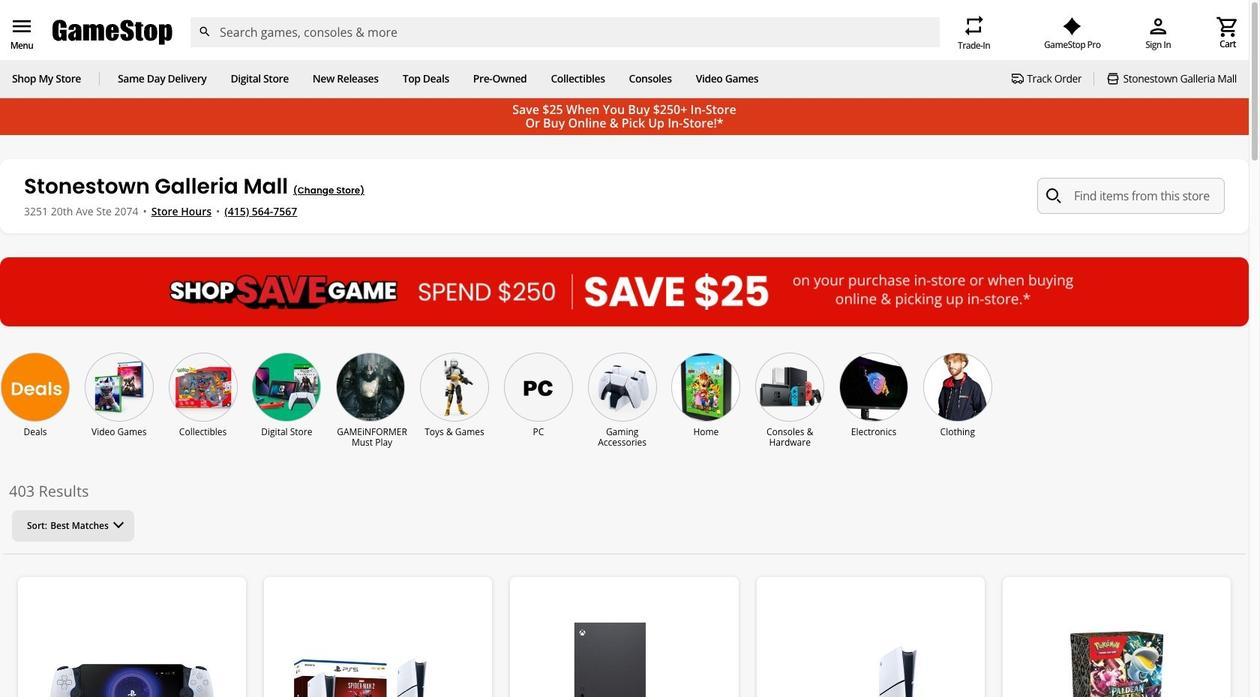 Task type: locate. For each thing, give the bounding box(es) containing it.
gamestop image
[[53, 18, 173, 47]]

search icon image
[[1047, 189, 1062, 204]]

Search games, consoles & more search field
[[220, 17, 913, 47]]

gamestop pro icon image
[[1064, 17, 1082, 35]]

None search field
[[190, 17, 940, 47]]



Task type: describe. For each thing, give the bounding box(es) containing it.
Find items from this store field
[[1038, 178, 1226, 214]]



